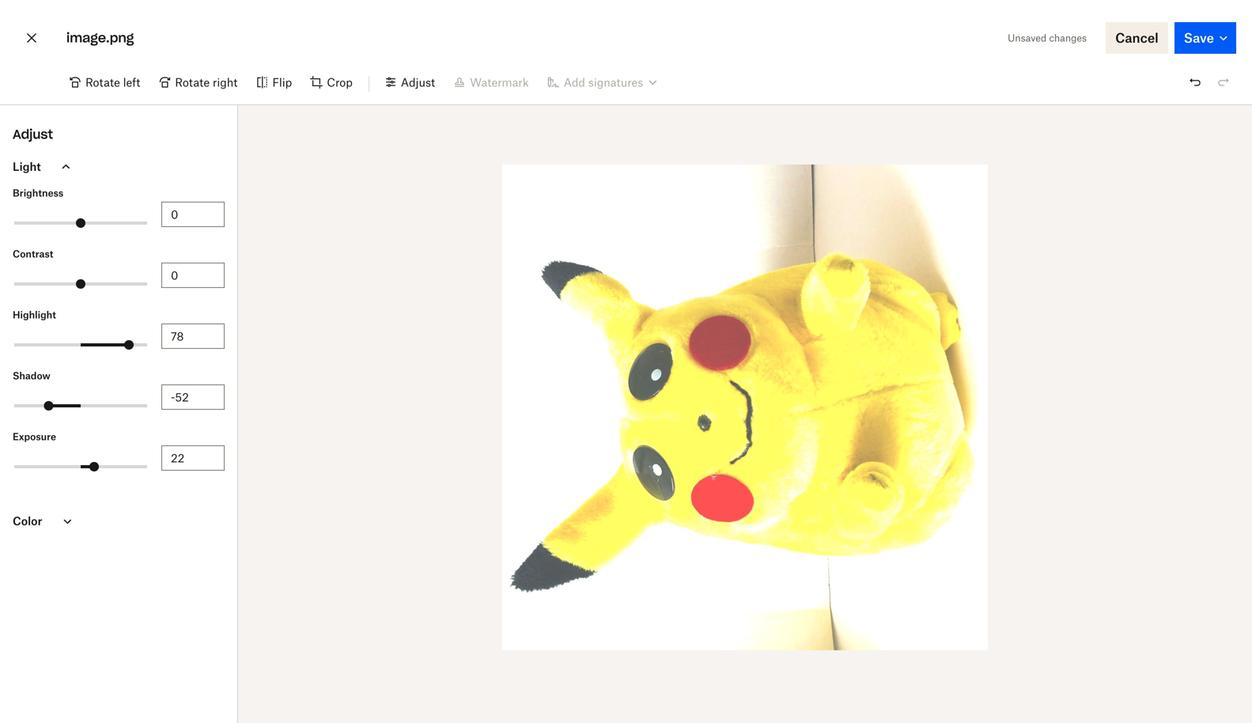 Task type: vqa. For each thing, say whether or not it's contained in the screenshot.
of in the left bottom of the page
no



Task type: describe. For each thing, give the bounding box(es) containing it.
shadow
[[13, 370, 50, 382]]

Shadow number field
[[171, 388, 215, 406]]

highlight
[[13, 309, 56, 321]]

Contrast number field
[[171, 267, 215, 284]]

Brightness number field
[[171, 206, 215, 223]]

light
[[13, 160, 41, 173]]

flip
[[272, 76, 292, 89]]

changes
[[1049, 32, 1087, 44]]

rotate for rotate left
[[85, 76, 120, 89]]

contrast
[[13, 248, 53, 260]]

close image
[[22, 25, 41, 51]]

Contrast range field
[[14, 282, 147, 286]]

Highlight range field
[[14, 343, 147, 346]]

left
[[123, 76, 140, 89]]

0 horizontal spatial adjust
[[13, 126, 53, 142]]

cancel
[[1115, 30, 1159, 45]]

cancel button
[[1106, 22, 1168, 54]]

unsaved changes
[[1008, 32, 1087, 44]]

crop
[[327, 76, 353, 89]]

rotate right button
[[150, 70, 247, 95]]

exposure
[[13, 431, 56, 443]]

rotate for rotate right
[[175, 76, 210, 89]]

unsaved
[[1008, 32, 1047, 44]]

Exposure number field
[[171, 449, 215, 467]]

Highlight number field
[[171, 327, 215, 345]]



Task type: locate. For each thing, give the bounding box(es) containing it.
1 rotate from the left
[[85, 76, 120, 89]]

image.png
[[66, 30, 134, 46]]

rotate left left
[[85, 76, 120, 89]]

Shadow range field
[[14, 404, 147, 407]]

light button
[[0, 148, 237, 185]]

Exposure range field
[[14, 465, 147, 468]]

2 rotate from the left
[[175, 76, 210, 89]]

color
[[13, 514, 42, 528]]

rotate right
[[175, 76, 238, 89]]

rotate inside "button"
[[85, 76, 120, 89]]

rotate left right
[[175, 76, 210, 89]]

1 vertical spatial adjust
[[13, 126, 53, 142]]

save
[[1184, 30, 1214, 45]]

rotate inside 'button'
[[175, 76, 210, 89]]

rotate
[[85, 76, 120, 89], [175, 76, 210, 89]]

crop button
[[302, 70, 362, 95]]

0 horizontal spatial rotate
[[85, 76, 120, 89]]

brightness
[[13, 187, 63, 199]]

0 vertical spatial adjust
[[401, 76, 435, 89]]

adjust inside "button"
[[401, 76, 435, 89]]

1 horizontal spatial adjust
[[401, 76, 435, 89]]

Brightness range field
[[14, 221, 147, 225]]

adjust right crop
[[401, 76, 435, 89]]

rotate left button
[[60, 70, 150, 95]]

rotate left
[[85, 76, 140, 89]]

flip button
[[247, 70, 302, 95]]

adjust button
[[376, 70, 445, 95]]

right
[[213, 76, 238, 89]]

adjust up light
[[13, 126, 53, 142]]

color button
[[0, 502, 237, 539]]

adjust
[[401, 76, 435, 89], [13, 126, 53, 142]]

save button
[[1175, 22, 1236, 54]]

1 horizontal spatial rotate
[[175, 76, 210, 89]]



